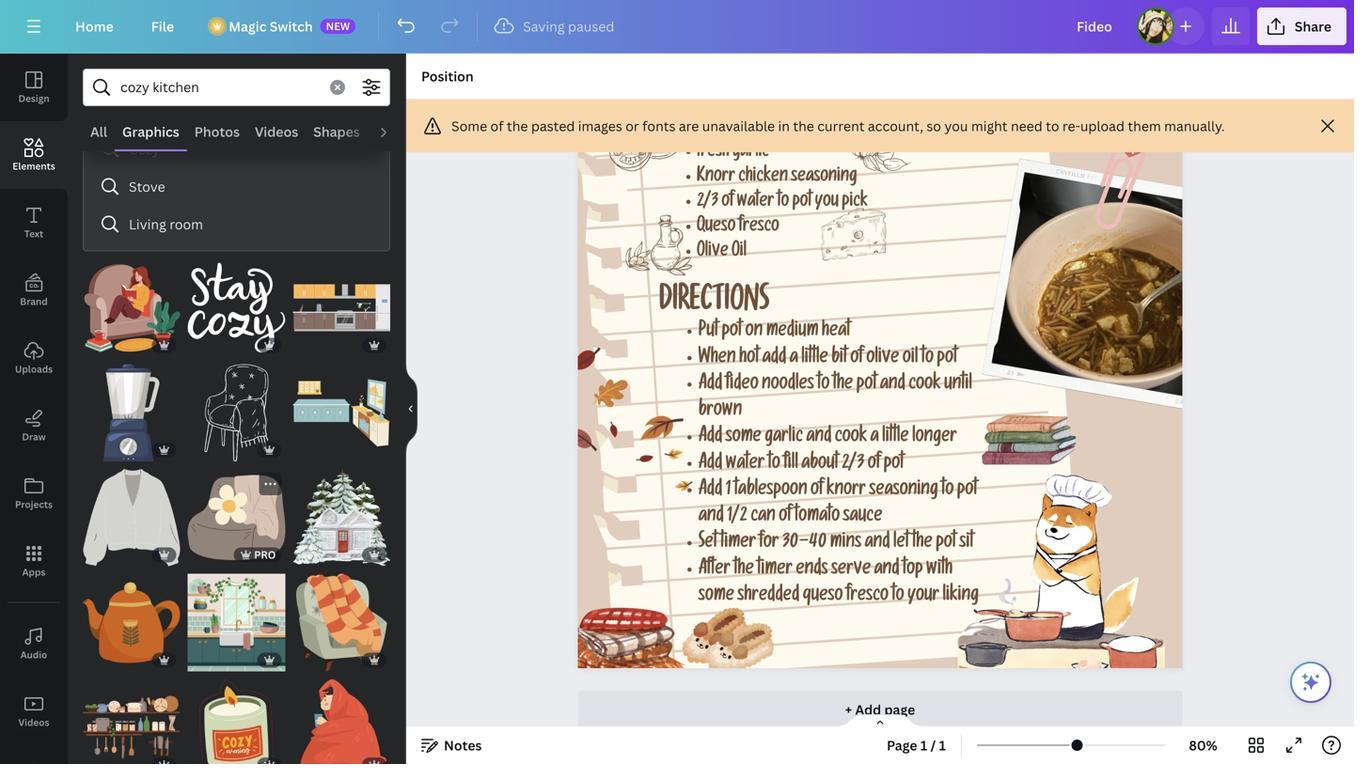 Task type: describe. For each thing, give the bounding box(es) containing it.
set
[[699, 535, 718, 555]]

shapes button
[[306, 114, 368, 150]]

directions
[[659, 289, 770, 321]]

80% button
[[1173, 731, 1234, 761]]

bit
[[832, 350, 848, 369]]

add inside button
[[856, 701, 882, 719]]

fresco inside knorr chicken seasoning 2/3 of water to pot you pick queso fresco olive oil
[[739, 219, 780, 238]]

brand
[[20, 295, 48, 308]]

saving
[[523, 17, 565, 35]]

olive
[[697, 244, 729, 263]]

0 vertical spatial audio button
[[368, 114, 420, 150]]

brown
[[699, 403, 743, 422]]

1 horizontal spatial a
[[871, 429, 879, 449]]

videos inside side panel tab list
[[18, 717, 49, 730]]

position button
[[414, 61, 481, 91]]

0 vertical spatial a
[[790, 350, 799, 369]]

elements
[[12, 160, 55, 173]]

fresco inside put pot on medium heat when hot add a little bit of olive oil to pot add fideo noodles to the pot and cook until brown add some garlic and cook a little longer add water to fill about 2/3 of pot add 1 tablespoon of knorr seasoning to pot and 1/2 can of tomato sauce set timer for 30-40 mins and let the pot sit after the timer ends serve and top with some shredded queso fresco to your liking
[[847, 588, 889, 608]]

page
[[885, 701, 916, 719]]

when
[[699, 350, 736, 369]]

graphics
[[122, 123, 180, 141]]

living room button
[[91, 206, 382, 243]]

graphics button
[[115, 114, 187, 150]]

pro group
[[188, 469, 285, 567]]

notes button
[[414, 731, 490, 761]]

tomato
[[795, 508, 840, 528]]

0 horizontal spatial audio button
[[0, 611, 68, 678]]

1 vertical spatial some
[[699, 588, 735, 608]]

shapes
[[313, 123, 360, 141]]

with
[[927, 561, 953, 581]]

manually.
[[1165, 117, 1226, 135]]

all
[[90, 123, 107, 141]]

of right bit
[[851, 350, 864, 369]]

projects
[[15, 499, 53, 511]]

design button
[[0, 54, 68, 121]]

so
[[927, 117, 942, 135]]

notes
[[444, 737, 482, 755]]

living
[[129, 216, 166, 233]]

images
[[578, 117, 623, 135]]

/
[[931, 737, 936, 755]]

longer
[[913, 429, 958, 449]]

seasoning inside put pot on medium heat when hot add a little bit of olive oil to pot add fideo noodles to the pot and cook until brown add some garlic and cook a little longer add water to fill about 2/3 of pot add 1 tablespoon of knorr seasoning to pot and 1/2 can of tomato sauce set timer for 30-40 mins and let the pot sit after the timer ends serve and top with some shredded queso fresco to your liking
[[870, 482, 939, 502]]

brand button
[[0, 257, 68, 325]]

side panel tab list
[[0, 54, 68, 765]]

projects button
[[0, 460, 68, 528]]

after
[[699, 561, 731, 581]]

some
[[452, 117, 487, 135]]

hide image
[[406, 364, 418, 454]]

living room
[[129, 216, 203, 233]]

cozy button
[[91, 130, 382, 168]]

page 1 / 1
[[887, 737, 947, 755]]

1 vertical spatial little
[[883, 429, 909, 449]]

0 vertical spatial garlic
[[733, 144, 770, 163]]

room
[[170, 216, 203, 233]]

0 horizontal spatial timer
[[721, 535, 756, 555]]

re-
[[1063, 117, 1081, 135]]

on
[[746, 323, 763, 343]]

sit
[[960, 535, 974, 555]]

1 inside put pot on medium heat when hot add a little bit of olive oil to pot add fideo noodles to the pot and cook until brown add some garlic and cook a little longer add water to fill about 2/3 of pot add 1 tablespoon of knorr seasoning to pot and 1/2 can of tomato sauce set timer for 30-40 mins and let the pot sit after the timer ends serve and top with some shredded queso fresco to your liking
[[726, 482, 731, 502]]

to right oil
[[922, 350, 934, 369]]

or
[[626, 117, 640, 135]]

uploads
[[15, 363, 53, 376]]

stove
[[129, 178, 165, 196]]

Search elements search field
[[120, 70, 319, 105]]

design
[[18, 92, 49, 105]]

heat
[[822, 323, 851, 343]]

draw button
[[0, 392, 68, 460]]

ends
[[796, 561, 828, 581]]

some of the pasted images or fonts are unavailable in the current account, so you might need to re-upload them manually.
[[452, 117, 1226, 135]]

cozy
[[129, 140, 160, 158]]

+ add page
[[846, 701, 916, 719]]

need
[[1011, 117, 1043, 135]]

olive oil hand drawn image
[[626, 215, 693, 276]]

0 vertical spatial some
[[726, 429, 762, 449]]

of right can
[[779, 508, 792, 528]]

0 vertical spatial cook
[[909, 376, 941, 396]]

text
[[24, 228, 43, 240]]

your
[[908, 588, 940, 608]]

page
[[887, 737, 918, 755]]

the left the pasted
[[507, 117, 528, 135]]

to left re-
[[1046, 117, 1060, 135]]

1 horizontal spatial videos button
[[247, 114, 306, 150]]

put
[[699, 323, 719, 343]]

oil
[[903, 350, 919, 369]]

fideo
[[726, 376, 759, 396]]

sauce
[[844, 508, 883, 528]]

saving paused
[[523, 17, 615, 35]]

a boy drinking a beverage while wrapped in an orange blanket image
[[293, 680, 390, 765]]

share button
[[1258, 8, 1347, 45]]

serve
[[832, 561, 871, 581]]

watercolor cozy  winter house image
[[293, 469, 390, 567]]

the down bit
[[833, 376, 854, 396]]

to right noodles
[[818, 376, 830, 396]]

share
[[1295, 17, 1332, 35]]

are
[[679, 117, 699, 135]]

shredded
[[738, 588, 800, 608]]

40
[[810, 535, 827, 555]]

pot right about
[[884, 456, 905, 475]]

account,
[[868, 117, 924, 135]]

fonts
[[643, 117, 676, 135]]

for
[[760, 535, 779, 555]]

pot left on
[[722, 323, 742, 343]]

magic
[[229, 17, 267, 35]]

can
[[751, 508, 776, 528]]

2/3 inside knorr chicken seasoning 2/3 of water to pot you pick queso fresco olive oil
[[697, 194, 719, 213]]



Task type: locate. For each thing, give the bounding box(es) containing it.
the
[[507, 117, 528, 135], [794, 117, 815, 135], [833, 376, 854, 396], [913, 535, 933, 555], [734, 561, 754, 581]]

the right in
[[794, 117, 815, 135]]

1 horizontal spatial cook
[[909, 376, 941, 396]]

the right after
[[734, 561, 754, 581]]

oil
[[732, 244, 747, 263]]

pot up until
[[937, 350, 958, 369]]

olive
[[867, 350, 900, 369]]

mexican kitchen with windows and stovetop image
[[293, 364, 390, 462]]

elements button
[[0, 121, 68, 189]]

1 vertical spatial seasoning
[[870, 482, 939, 502]]

armchair with blanket. cozy modern furniture in hygge style image
[[293, 575, 390, 672]]

1 horizontal spatial videos
[[255, 123, 298, 141]]

might
[[972, 117, 1008, 135]]

pick
[[842, 194, 868, 213]]

0 horizontal spatial videos
[[18, 717, 49, 730]]

little left bit
[[802, 350, 829, 369]]

water up tablespoon
[[726, 456, 765, 475]]

1 horizontal spatial little
[[883, 429, 909, 449]]

the right let
[[913, 535, 933, 555]]

seasoning inside knorr chicken seasoning 2/3 of water to pot you pick queso fresco olive oil
[[792, 169, 858, 188]]

tablespoon
[[735, 482, 808, 502]]

garlic up fill
[[765, 429, 803, 449]]

and up about
[[807, 429, 832, 449]]

1 vertical spatial a
[[871, 429, 879, 449]]

audio down apps
[[20, 649, 47, 662]]

file
[[151, 17, 174, 35]]

little
[[802, 350, 829, 369], [883, 429, 909, 449]]

and left top at the right bottom
[[875, 561, 900, 581]]

file button
[[136, 8, 189, 45]]

0 horizontal spatial a
[[790, 350, 799, 369]]

0 vertical spatial seasoning
[[792, 169, 858, 188]]

fresh
[[697, 144, 730, 163]]

noodles
[[762, 376, 815, 396]]

apps
[[22, 566, 46, 579]]

fresco down serve
[[847, 588, 889, 608]]

about
[[802, 456, 839, 475]]

fresco up oil
[[739, 219, 780, 238]]

current
[[818, 117, 865, 135]]

in
[[779, 117, 790, 135]]

of right about
[[868, 456, 881, 475]]

add
[[699, 376, 723, 396], [699, 429, 723, 449], [699, 456, 723, 475], [699, 482, 723, 502], [856, 701, 882, 719]]

of up queso
[[722, 194, 734, 213]]

pot inside knorr chicken seasoning 2/3 of water to pot you pick queso fresco olive oil
[[793, 194, 812, 213]]

to left fill
[[768, 456, 781, 475]]

1 horizontal spatial seasoning
[[870, 482, 939, 502]]

patterned coffee pot. cozy cute kitchen utensils.teapot. hygge style house image
[[83, 575, 180, 672]]

0 horizontal spatial 1
[[726, 482, 731, 502]]

1 vertical spatial garlic
[[765, 429, 803, 449]]

and
[[881, 376, 906, 396], [807, 429, 832, 449], [699, 508, 724, 528], [865, 535, 891, 555], [875, 561, 900, 581]]

timer
[[721, 535, 756, 555], [758, 561, 793, 581]]

cook down oil
[[909, 376, 941, 396]]

2/3
[[697, 194, 719, 213], [842, 456, 865, 475]]

pot up sit
[[958, 482, 978, 502]]

1 horizontal spatial 1
[[921, 737, 928, 755]]

timer down 1/2 on the right bottom of page
[[721, 535, 756, 555]]

and down olive
[[881, 376, 906, 396]]

0 horizontal spatial videos button
[[0, 678, 68, 746]]

pot down olive
[[857, 376, 877, 396]]

timer down for at the right bottom of the page
[[758, 561, 793, 581]]

1 vertical spatial fresco
[[847, 588, 889, 608]]

1 vertical spatial videos button
[[0, 678, 68, 746]]

garlic inside put pot on medium heat when hot add a little bit of olive oil to pot add fideo noodles to the pot and cook until brown add some garlic and cook a little longer add water to fill about 2/3 of pot add 1 tablespoon of knorr seasoning to pot and 1/2 can of tomato sauce set timer for 30-40 mins and let the pot sit after the timer ends serve and top with some shredded queso fresco to your liking
[[765, 429, 803, 449]]

pot left the pick
[[793, 194, 812, 213]]

knorr
[[697, 169, 736, 188]]

a left longer at the bottom of page
[[871, 429, 879, 449]]

1/2
[[727, 508, 748, 528]]

1
[[726, 482, 731, 502], [921, 737, 928, 755], [940, 737, 947, 755]]

80%
[[1190, 737, 1218, 755]]

1 horizontal spatial you
[[945, 117, 969, 135]]

stove button
[[91, 168, 382, 206]]

1 vertical spatial you
[[815, 194, 839, 213]]

1 vertical spatial audio
[[20, 649, 47, 662]]

mins
[[830, 535, 862, 555]]

1 horizontal spatial 2/3
[[842, 456, 865, 475]]

pot left sit
[[936, 535, 957, 555]]

cook
[[909, 376, 941, 396], [835, 429, 868, 449]]

paused
[[568, 17, 615, 35]]

1 left / at the right
[[921, 737, 928, 755]]

main menu bar
[[0, 0, 1355, 54]]

position
[[422, 67, 474, 85]]

kitchen shelves illustration image
[[83, 680, 180, 765]]

0 horizontal spatial 2/3
[[697, 194, 719, 213]]

fresco
[[739, 219, 780, 238], [847, 588, 889, 608]]

home
[[75, 17, 114, 35]]

of up "tomato"
[[811, 482, 824, 502]]

to left your
[[892, 588, 905, 608]]

1 vertical spatial water
[[726, 456, 765, 475]]

you inside knorr chicken seasoning 2/3 of water to pot you pick queso fresco olive oil
[[815, 194, 839, 213]]

0 horizontal spatial cook
[[835, 429, 868, 449]]

0 horizontal spatial seasoning
[[792, 169, 858, 188]]

pro
[[254, 548, 276, 562]]

home link
[[60, 8, 129, 45]]

pot
[[793, 194, 812, 213], [722, 323, 742, 343], [937, 350, 958, 369], [857, 376, 877, 396], [884, 456, 905, 475], [958, 482, 978, 502], [936, 535, 957, 555]]

2/3 up knorr
[[842, 456, 865, 475]]

some
[[726, 429, 762, 449], [699, 588, 735, 608]]

+
[[846, 701, 853, 719]]

1 vertical spatial videos
[[18, 717, 49, 730]]

all button
[[83, 114, 115, 150]]

hot
[[740, 350, 760, 369]]

1 vertical spatial audio button
[[0, 611, 68, 678]]

1 vertical spatial cook
[[835, 429, 868, 449]]

group
[[83, 248, 180, 357], [188, 248, 285, 357], [293, 248, 390, 357], [188, 353, 285, 462], [83, 364, 180, 462], [293, 364, 390, 462], [83, 458, 180, 567], [293, 469, 390, 567], [83, 563, 180, 672], [188, 563, 285, 672], [293, 563, 390, 672], [188, 668, 285, 765], [83, 680, 180, 765], [293, 680, 390, 765]]

0 vertical spatial videos
[[255, 123, 298, 141]]

2/3 down "knorr"
[[697, 194, 719, 213]]

1 vertical spatial 2/3
[[842, 456, 865, 475]]

cozy beanbag with flower cushion illustration image
[[188, 469, 285, 567]]

2 horizontal spatial 1
[[940, 737, 947, 755]]

0 vertical spatial 2/3
[[697, 194, 719, 213]]

+ add page button
[[578, 692, 1183, 729]]

0 vertical spatial you
[[945, 117, 969, 135]]

audio
[[375, 123, 413, 141], [20, 649, 47, 662]]

photos button
[[187, 114, 247, 150]]

canva assistant image
[[1300, 672, 1323, 694]]

audio button
[[368, 114, 420, 150], [0, 611, 68, 678]]

1 horizontal spatial audio button
[[368, 114, 420, 150]]

and left let
[[865, 535, 891, 555]]

0 vertical spatial water
[[737, 194, 775, 213]]

list containing cozy
[[91, 130, 382, 243]]

you left the pick
[[815, 194, 839, 213]]

0 vertical spatial timer
[[721, 535, 756, 555]]

0 horizontal spatial audio
[[20, 649, 47, 662]]

liking
[[943, 588, 979, 608]]

0 vertical spatial audio
[[375, 123, 413, 141]]

audio right shapes button
[[375, 123, 413, 141]]

you
[[945, 117, 969, 135], [815, 194, 839, 213]]

kitchen interior illustration image
[[293, 259, 390, 357]]

photos
[[195, 123, 240, 141]]

seasoning up the pick
[[792, 169, 858, 188]]

chicken
[[739, 169, 789, 188]]

garlic up "chicken"
[[733, 144, 770, 163]]

0 vertical spatial videos button
[[247, 114, 306, 150]]

show pages image
[[836, 714, 926, 729]]

queso
[[803, 588, 843, 608]]

water inside put pot on medium heat when hot add a little bit of olive oil to pot add fideo noodles to the pot and cook until brown add some garlic and cook a little longer add water to fill about 2/3 of pot add 1 tablespoon of knorr seasoning to pot and 1/2 can of tomato sauce set timer for 30-40 mins and let the pot sit after the timer ends serve and top with some shredded queso fresco to your liking
[[726, 456, 765, 475]]

uploads button
[[0, 325, 68, 392]]

put pot on medium heat when hot add a little bit of olive oil to pot add fideo noodles to the pot and cook until brown add some garlic and cook a little longer add water to fill about 2/3 of pot add 1 tablespoon of knorr seasoning to pot and 1/2 can of tomato sauce set timer for 30-40 mins and let the pot sit after the timer ends serve and top with some shredded queso fresco to your liking
[[699, 323, 979, 608]]

0 horizontal spatial fresco
[[739, 219, 780, 238]]

top
[[903, 561, 924, 581]]

draw
[[22, 431, 46, 444]]

2/3 inside put pot on medium heat when hot add a little bit of olive oil to pot add fideo noodles to the pot and cook until brown add some garlic and cook a little longer add water to fill about 2/3 of pot add 1 tablespoon of knorr seasoning to pot and 1/2 can of tomato sauce set timer for 30-40 mins and let the pot sit after the timer ends serve and top with some shredded queso fresco to your liking
[[842, 456, 865, 475]]

to down "chicken"
[[778, 194, 790, 213]]

30-
[[783, 535, 810, 555]]

to inside knorr chicken seasoning 2/3 of water to pot you pick queso fresco olive oil
[[778, 194, 790, 213]]

saving paused status
[[486, 15, 624, 38]]

cozy evening candle sticker image
[[188, 680, 285, 765]]

audio inside side panel tab list
[[20, 649, 47, 662]]

1 horizontal spatial fresco
[[847, 588, 889, 608]]

water inside knorr chicken seasoning 2/3 of water to pot you pick queso fresco olive oil
[[737, 194, 775, 213]]

of inside knorr chicken seasoning 2/3 of water to pot you pick queso fresco olive oil
[[722, 194, 734, 213]]

and left 1/2 on the right bottom of page
[[699, 508, 724, 528]]

until
[[945, 376, 973, 396]]

0 horizontal spatial you
[[815, 194, 839, 213]]

of right some
[[491, 117, 504, 135]]

audio button down apps
[[0, 611, 68, 678]]

a right add
[[790, 350, 799, 369]]

switch
[[270, 17, 313, 35]]

little left longer at the bottom of page
[[883, 429, 909, 449]]

new
[[326, 19, 350, 33]]

1 horizontal spatial audio
[[375, 123, 413, 141]]

fill
[[784, 456, 799, 475]]

text button
[[0, 189, 68, 257]]

0 vertical spatial little
[[802, 350, 829, 369]]

fresh garlic
[[697, 144, 770, 163]]

1 horizontal spatial timer
[[758, 561, 793, 581]]

let
[[894, 535, 910, 555]]

water down "chicken"
[[737, 194, 775, 213]]

a girl in a cozy chair reads a book. book club. cozy interio image
[[83, 259, 180, 357]]

blender appliance utensil kitchen image
[[83, 364, 180, 462]]

some down 'brown'
[[726, 429, 762, 449]]

1 vertical spatial timer
[[758, 561, 793, 581]]

Design title text field
[[1062, 8, 1130, 45]]

you right "so"
[[945, 117, 969, 135]]

knorr
[[827, 482, 866, 502]]

1 right / at the right
[[940, 737, 947, 755]]

kitchen with window image
[[188, 575, 285, 672]]

cook up about
[[835, 429, 868, 449]]

medium
[[767, 323, 819, 343]]

unavailable
[[703, 117, 775, 135]]

gray cozy cardigan knit image
[[83, 469, 180, 567]]

1 up 1/2 on the right bottom of page
[[726, 482, 731, 502]]

seasoning up the sauce
[[870, 482, 939, 502]]

0 vertical spatial fresco
[[739, 219, 780, 238]]

0 horizontal spatial little
[[802, 350, 829, 369]]

list
[[91, 130, 382, 243]]

audio button right shapes
[[368, 114, 420, 150]]

some down after
[[699, 588, 735, 608]]

add
[[763, 350, 787, 369]]

apps button
[[0, 528, 68, 596]]

to down longer at the bottom of page
[[942, 482, 954, 502]]



Task type: vqa. For each thing, say whether or not it's contained in the screenshot.
files
no



